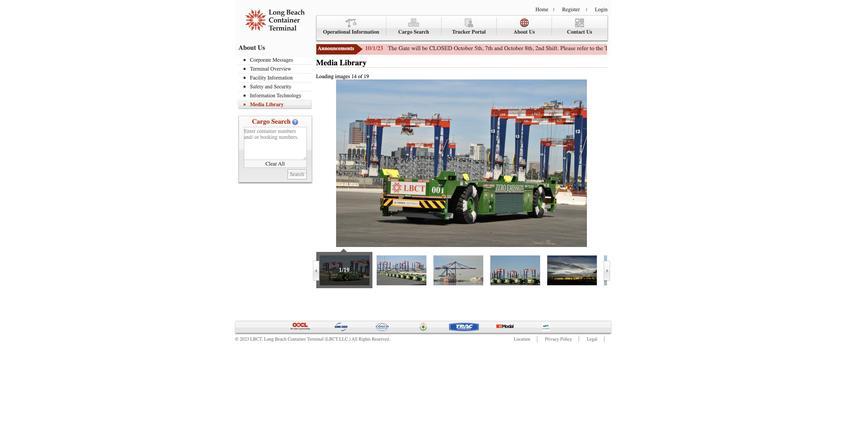 Task type: describe. For each thing, give the bounding box(es) containing it.
1 vertical spatial cargo search
[[252, 118, 291, 126]]

facility information link
[[243, 75, 311, 81]]

1 for from the left
[[673, 45, 680, 52]]

details
[[710, 45, 726, 52]]

clear all
[[266, 161, 285, 167]]

about us inside menu bar
[[514, 29, 535, 35]]

please
[[560, 45, 576, 52]]

10/1/23
[[365, 45, 383, 52]]

menu bar containing operational information
[[316, 15, 608, 41]]

further
[[681, 45, 697, 52]]

2nd
[[535, 45, 544, 52]]

and inside corporate messages terminal overview facility information safety and security information technology media library
[[265, 84, 272, 90]]

1 the from the left
[[596, 45, 603, 52]]

reserved.
[[372, 337, 390, 343]]

0 vertical spatial and
[[494, 45, 503, 52]]

page
[[660, 45, 671, 52]]

clear all button
[[244, 160, 307, 168]]

Enter container numbers and/ or booking numbers.  text field
[[244, 127, 307, 160]]

0 vertical spatial media
[[316, 58, 338, 67]]

portal
[[472, 29, 486, 35]]

truck
[[605, 45, 619, 52]]

login
[[595, 7, 608, 13]]

web
[[649, 45, 659, 52]]

© 2023 lbct, long beach container terminal (lbct llc.) all rights reserved.
[[235, 337, 390, 343]]

contact us link
[[552, 17, 607, 36]]

search inside cargo search link
[[414, 29, 429, 35]]

8th,
[[525, 45, 534, 52]]

closed
[[429, 45, 452, 52]]

loading
[[316, 74, 334, 80]]

rights
[[359, 337, 371, 343]]

images
[[335, 74, 350, 80]]

contact
[[567, 29, 585, 35]]

2 october from the left
[[504, 45, 523, 52]]

operational
[[323, 29, 350, 35]]

0 horizontal spatial us
[[258, 44, 265, 52]]

0 horizontal spatial about
[[238, 44, 256, 52]]

refer
[[577, 45, 588, 52]]

the
[[388, 45, 397, 52]]

0 vertical spatial information
[[352, 29, 379, 35]]

operational information
[[323, 29, 379, 35]]

contact us
[[567, 29, 592, 35]]

safety
[[250, 84, 264, 90]]

10/1/23 the gate will be closed october 5th, 7th and october 8th, 2nd shift. please refer to the truck gate hours web page for further gate details for the week.
[[365, 45, 759, 52]]

1 vertical spatial all
[[352, 337, 357, 343]]

1 vertical spatial information
[[267, 75, 293, 81]]

loading images 14 of 19
[[316, 74, 369, 80]]

0 horizontal spatial search
[[271, 118, 291, 126]]

will
[[411, 45, 421, 52]]

media inside corporate messages terminal overview facility information safety and security information technology media library
[[250, 102, 264, 108]]

legal
[[587, 337, 597, 343]]

trucker portal link
[[441, 17, 497, 36]]

safety and security link
[[243, 84, 311, 90]]

announcements
[[318, 46, 354, 52]]

shift.
[[546, 45, 559, 52]]

home link
[[535, 7, 548, 13]]

lbct,
[[250, 337, 263, 343]]

terminal overview link
[[243, 66, 311, 72]]

2 for from the left
[[727, 45, 734, 52]]

home
[[535, 7, 548, 13]]

hours
[[633, 45, 647, 52]]

us for the contact us link at the right top of the page
[[586, 29, 592, 35]]

privacy
[[545, 337, 559, 343]]

1 horizontal spatial terminal
[[307, 337, 324, 343]]

media library link
[[243, 102, 311, 108]]

corporate messages terminal overview facility information safety and security information technology media library
[[250, 57, 301, 108]]

1 october from the left
[[454, 45, 473, 52]]

media library
[[316, 58, 367, 67]]

legal link
[[587, 337, 597, 343]]

©
[[235, 337, 239, 343]]

corporate messages link
[[243, 57, 311, 63]]

2023
[[240, 337, 249, 343]]

0 vertical spatial cargo
[[398, 29, 412, 35]]

operational information link
[[316, 17, 386, 36]]

beach
[[275, 337, 287, 343]]



Task type: locate. For each thing, give the bounding box(es) containing it.
0 horizontal spatial october
[[454, 45, 473, 52]]

us up 8th,
[[529, 29, 535, 35]]

0 vertical spatial menu bar
[[316, 15, 608, 41]]

information down safety
[[250, 93, 275, 99]]

| right home
[[553, 7, 554, 13]]

information down overview
[[267, 75, 293, 81]]

0 vertical spatial cargo search
[[398, 29, 429, 35]]

october left '5th,'
[[454, 45, 473, 52]]

1 horizontal spatial us
[[529, 29, 535, 35]]

overview
[[270, 66, 291, 72]]

1/19
[[339, 267, 349, 274]]

0 horizontal spatial media
[[250, 102, 264, 108]]

week.
[[745, 45, 759, 52]]

gate
[[399, 45, 410, 52], [620, 45, 631, 52]]

all inside clear all 'button'
[[278, 161, 285, 167]]

0 vertical spatial library
[[340, 58, 367, 67]]

media up loading
[[316, 58, 338, 67]]

0 vertical spatial all
[[278, 161, 285, 167]]

information up 10/1/23
[[352, 29, 379, 35]]

1 horizontal spatial october
[[504, 45, 523, 52]]

the
[[596, 45, 603, 52], [736, 45, 743, 52]]

cargo
[[398, 29, 412, 35], [252, 118, 270, 126]]

1 vertical spatial about
[[238, 44, 256, 52]]

terminal
[[250, 66, 269, 72], [307, 337, 324, 343]]

1 horizontal spatial cargo search
[[398, 29, 429, 35]]

about us
[[514, 29, 535, 35], [238, 44, 265, 52]]

| left the login
[[586, 7, 587, 13]]

clear
[[266, 161, 277, 167]]

llc.)
[[339, 337, 351, 343]]

search
[[414, 29, 429, 35], [271, 118, 291, 126]]

information
[[352, 29, 379, 35], [267, 75, 293, 81], [250, 93, 275, 99]]

1 vertical spatial about us
[[238, 44, 265, 52]]

register
[[562, 7, 580, 13]]

1 vertical spatial menu bar
[[238, 57, 314, 109]]

menu bar containing corporate messages
[[238, 57, 314, 109]]

location
[[514, 337, 530, 343]]

facility
[[250, 75, 266, 81]]

0 horizontal spatial the
[[596, 45, 603, 52]]

gate right the the in the top left of the page
[[399, 45, 410, 52]]

0 horizontal spatial cargo search
[[252, 118, 291, 126]]

technology
[[277, 93, 301, 99]]

library
[[340, 58, 367, 67], [266, 102, 284, 108]]

us right contact at the right
[[586, 29, 592, 35]]

about us up 8th,
[[514, 29, 535, 35]]

about us link
[[497, 17, 552, 36]]

0 vertical spatial about us
[[514, 29, 535, 35]]

0 horizontal spatial gate
[[399, 45, 410, 52]]

0 horizontal spatial terminal
[[250, 66, 269, 72]]

1 horizontal spatial library
[[340, 58, 367, 67]]

1 horizontal spatial gate
[[620, 45, 631, 52]]

all
[[278, 161, 285, 167], [352, 337, 357, 343]]

gate right truck
[[620, 45, 631, 52]]

2 gate from the left
[[620, 45, 631, 52]]

1 horizontal spatial search
[[414, 29, 429, 35]]

media down safety
[[250, 102, 264, 108]]

0 horizontal spatial |
[[553, 7, 554, 13]]

1 vertical spatial and
[[265, 84, 272, 90]]

1 horizontal spatial |
[[586, 7, 587, 13]]

be
[[422, 45, 428, 52]]

for right page
[[673, 45, 680, 52]]

terminal left (lbct
[[307, 337, 324, 343]]

cargo search
[[398, 29, 429, 35], [252, 118, 291, 126]]

us
[[529, 29, 535, 35], [586, 29, 592, 35], [258, 44, 265, 52]]

1 | from the left
[[553, 7, 554, 13]]

the right to
[[596, 45, 603, 52]]

and
[[494, 45, 503, 52], [265, 84, 272, 90]]

1 horizontal spatial cargo
[[398, 29, 412, 35]]

privacy policy link
[[545, 337, 572, 343]]

information technology link
[[243, 93, 311, 99]]

about
[[514, 29, 528, 35], [238, 44, 256, 52]]

messages
[[272, 57, 293, 63]]

None submit
[[288, 170, 307, 180]]

october left 8th,
[[504, 45, 523, 52]]

long
[[264, 337, 274, 343]]

library inside corporate messages terminal overview facility information safety and security information technology media library
[[266, 102, 284, 108]]

7th
[[485, 45, 493, 52]]

privacy policy
[[545, 337, 572, 343]]

trucker
[[452, 29, 470, 35]]

to
[[590, 45, 594, 52]]

terminal inside corporate messages terminal overview facility information safety and security information technology media library
[[250, 66, 269, 72]]

0 horizontal spatial and
[[265, 84, 272, 90]]

cargo down media library link
[[252, 118, 270, 126]]

and right safety
[[265, 84, 272, 90]]

corporate
[[250, 57, 271, 63]]

media
[[316, 58, 338, 67], [250, 102, 264, 108]]

0 vertical spatial terminal
[[250, 66, 269, 72]]

0 vertical spatial search
[[414, 29, 429, 35]]

1 horizontal spatial for
[[727, 45, 734, 52]]

october
[[454, 45, 473, 52], [504, 45, 523, 52]]

|
[[553, 7, 554, 13], [586, 7, 587, 13]]

all right clear
[[278, 161, 285, 167]]

14
[[351, 74, 357, 80]]

trucker portal
[[452, 29, 486, 35]]

about inside about us link
[[514, 29, 528, 35]]

cargo search up will
[[398, 29, 429, 35]]

login link
[[595, 7, 608, 13]]

2 vertical spatial information
[[250, 93, 275, 99]]

0 horizontal spatial about us
[[238, 44, 265, 52]]

and right the 7th
[[494, 45, 503, 52]]

0 horizontal spatial library
[[266, 102, 284, 108]]

1 horizontal spatial media
[[316, 58, 338, 67]]

0 horizontal spatial for
[[673, 45, 680, 52]]

1 vertical spatial terminal
[[307, 337, 324, 343]]

about up 'corporate'
[[238, 44, 256, 52]]

1 vertical spatial media
[[250, 102, 264, 108]]

for
[[673, 45, 680, 52], [727, 45, 734, 52]]

1 horizontal spatial about
[[514, 29, 528, 35]]

register link
[[562, 7, 580, 13]]

cargo up will
[[398, 29, 412, 35]]

1 horizontal spatial all
[[352, 337, 357, 343]]

terminal down 'corporate'
[[250, 66, 269, 72]]

5th,
[[474, 45, 484, 52]]

cargo search inside cargo search link
[[398, 29, 429, 35]]

(lbct
[[325, 337, 338, 343]]

about up 8th,
[[514, 29, 528, 35]]

1 gate from the left
[[399, 45, 410, 52]]

cargo search down media library link
[[252, 118, 291, 126]]

2 horizontal spatial us
[[586, 29, 592, 35]]

the left week.
[[736, 45, 743, 52]]

1 vertical spatial library
[[266, 102, 284, 108]]

gate
[[699, 45, 709, 52]]

0 horizontal spatial all
[[278, 161, 285, 167]]

1 horizontal spatial and
[[494, 45, 503, 52]]

0 vertical spatial about
[[514, 29, 528, 35]]

search down media library link
[[271, 118, 291, 126]]

search up be
[[414, 29, 429, 35]]

2 | from the left
[[586, 7, 587, 13]]

us for about us link
[[529, 29, 535, 35]]

about us up 'corporate'
[[238, 44, 265, 52]]

library down information technology link
[[266, 102, 284, 108]]

of
[[358, 74, 362, 80]]

policy
[[560, 337, 572, 343]]

location link
[[514, 337, 530, 343]]

1 vertical spatial search
[[271, 118, 291, 126]]

1 horizontal spatial menu bar
[[316, 15, 608, 41]]

menu bar
[[316, 15, 608, 41], [238, 57, 314, 109]]

us up 'corporate'
[[258, 44, 265, 52]]

2 the from the left
[[736, 45, 743, 52]]

security
[[274, 84, 291, 90]]

1 horizontal spatial about us
[[514, 29, 535, 35]]

19
[[364, 74, 369, 80]]

cargo search link
[[386, 17, 441, 36]]

1 vertical spatial cargo
[[252, 118, 270, 126]]

0 horizontal spatial menu bar
[[238, 57, 314, 109]]

1 horizontal spatial the
[[736, 45, 743, 52]]

0 horizontal spatial cargo
[[252, 118, 270, 126]]

for right details
[[727, 45, 734, 52]]

container
[[288, 337, 306, 343]]

all right llc.)
[[352, 337, 357, 343]]

library up '14'
[[340, 58, 367, 67]]



Task type: vqa. For each thing, say whether or not it's contained in the screenshot.
the leftmost Cargo Search
yes



